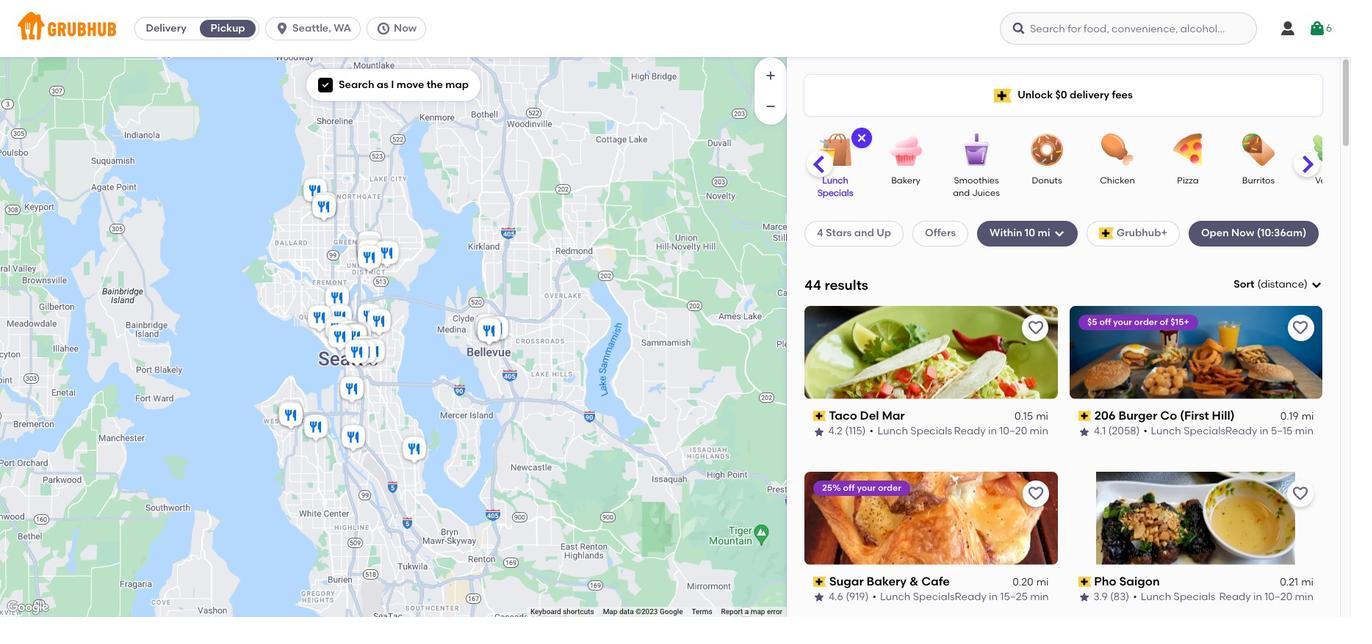 Task type: locate. For each thing, give the bounding box(es) containing it.
save this restaurant image for pho saigon
[[1292, 485, 1309, 503]]

harried & hungry image
[[338, 423, 368, 455]]

subscription pass image for sugar bakery & cafe
[[813, 578, 826, 588]]

shortcuts
[[563, 608, 594, 617]]

subscription pass image left sugar
[[813, 578, 826, 588]]

lunch down 'sugar bakery & cafe'
[[880, 592, 911, 604]]

ready in 10–20 min down 0.21 at the bottom of the page
[[1219, 592, 1314, 604]]

pho saigon
[[1094, 575, 1160, 589]]

1 vertical spatial off
[[843, 483, 855, 494]]

min for mar
[[1030, 426, 1049, 438]]

open now (10:36am)
[[1201, 227, 1307, 240]]

10–20 down 0.21 at the bottom of the page
[[1265, 592, 1293, 604]]

seattle, wa
[[293, 22, 351, 35]]

svg image left 6 button
[[1279, 20, 1297, 37]]

stars
[[826, 227, 852, 240]]

main navigation navigation
[[0, 0, 1351, 57]]

min for &
[[1030, 592, 1049, 604]]

min
[[1030, 426, 1049, 438], [1295, 426, 1314, 438], [1030, 592, 1049, 604], [1295, 592, 1314, 604]]

lunch
[[822, 176, 849, 186], [878, 426, 908, 438], [1151, 426, 1182, 438], [880, 592, 911, 604], [1141, 592, 1171, 604]]

market diner image
[[325, 322, 355, 355]]

star icon image for sugar bakery & cafe
[[813, 593, 825, 604]]

0 vertical spatial 10–20
[[1000, 426, 1028, 438]]

svg image for 6
[[1309, 20, 1326, 37]]

0.21 mi
[[1280, 577, 1314, 589]]

lunch down the 206 burger co (first hill)
[[1151, 426, 1182, 438]]

mi right '0.20'
[[1037, 577, 1049, 589]]

• lunch specials for mar
[[870, 426, 952, 438]]

papa johns image
[[364, 307, 393, 339]]

• right (919) at the right bottom of page
[[873, 592, 877, 604]]

keyboard shortcuts
[[530, 608, 594, 617]]

lunch down mar at the bottom right
[[878, 426, 908, 438]]

star icon image left 4.2
[[813, 427, 825, 438]]

grubhub plus flag logo image for unlock $0 delivery fees
[[994, 89, 1012, 103]]

subscription pass image
[[813, 412, 826, 422], [1078, 412, 1091, 422], [813, 578, 826, 588]]

map data ©2023 google
[[603, 608, 683, 617]]

0.15
[[1015, 411, 1034, 423]]

svg image for now
[[376, 21, 391, 36]]

mi right 0.19
[[1301, 411, 1314, 423]]

in for sugar bakery & cafe
[[989, 592, 998, 604]]

stella deli and market image
[[305, 303, 334, 335]]

0 horizontal spatial and
[[854, 227, 874, 240]]

your right the 25%
[[857, 483, 876, 494]]

grubhub plus flag logo image left grubhub+
[[1099, 228, 1114, 240]]

subscription pass image for taco del mar
[[813, 412, 826, 422]]

4
[[817, 227, 823, 240]]

min down 0.19 mi at bottom
[[1295, 426, 1314, 438]]

star icon image down subscription pass image
[[1078, 593, 1090, 604]]

svg image right '10'
[[1053, 228, 1065, 240]]

patty's eggnest image
[[300, 176, 330, 208]]

0 horizontal spatial map
[[446, 79, 469, 91]]

• lunch specials for &
[[873, 592, 955, 604]]

0 vertical spatial order
[[1134, 317, 1157, 328]]

1 horizontal spatial and
[[953, 188, 970, 199]]

mi for pho saigon
[[1301, 577, 1314, 589]]

min for co
[[1295, 426, 1314, 438]]

0 horizontal spatial off
[[843, 483, 855, 494]]

0 vertical spatial your
[[1113, 317, 1132, 328]]

(115)
[[846, 426, 866, 438]]

bakery down the bakery image
[[891, 176, 921, 186]]

25% off your order
[[822, 483, 901, 494]]

specials
[[818, 188, 853, 199], [911, 426, 952, 438], [1184, 426, 1226, 438], [913, 592, 955, 604], [1174, 592, 1216, 604]]

error
[[767, 608, 783, 617]]

pho
[[1094, 575, 1117, 589]]

del
[[861, 409, 880, 423]]

svg image inside now button
[[376, 21, 391, 36]]

lunch specials image
[[810, 134, 861, 166]]

• for bakery
[[873, 592, 877, 604]]

ready in 10–20 min
[[954, 426, 1049, 438], [1219, 592, 1314, 604]]

lunch for taco del mar
[[878, 426, 908, 438]]

1 horizontal spatial order
[[1134, 317, 1157, 328]]

vegan
[[1316, 176, 1343, 186]]

0 vertical spatial and
[[953, 188, 970, 199]]

map region
[[0, 0, 901, 618]]

your right $5
[[1113, 317, 1132, 328]]

• down del
[[870, 426, 874, 438]]

pizza image
[[1162, 134, 1214, 166]]

0 vertical spatial now
[[394, 22, 417, 35]]

• for del
[[870, 426, 874, 438]]

svg image inside the seattle, wa "button"
[[275, 21, 290, 36]]

data
[[619, 608, 634, 617]]

chu minh tofu & vegan deli image
[[349, 338, 379, 370]]

your for burger
[[1113, 317, 1132, 328]]

bakery
[[891, 176, 921, 186], [867, 575, 907, 589]]

star icon image for pho saigon
[[1078, 593, 1090, 604]]

1 horizontal spatial grubhub plus flag logo image
[[1099, 228, 1114, 240]]

0 vertical spatial ready in 10–20 min
[[954, 426, 1049, 438]]

and
[[953, 188, 970, 199], [854, 227, 874, 240]]

now up search as i move the map
[[394, 22, 417, 35]]

within
[[990, 227, 1022, 240]]

lunch down saigon
[[1141, 592, 1171, 604]]

save this restaurant image for taco del mar
[[1027, 319, 1045, 337]]

0 horizontal spatial 10–20
[[1000, 426, 1028, 438]]

• for burger
[[1143, 426, 1147, 438]]

ready in 10–20 min for taco del mar
[[954, 426, 1049, 438]]

0 horizontal spatial now
[[394, 22, 417, 35]]

order left of
[[1134, 317, 1157, 328]]

ready in 10–20 min for pho saigon
[[1219, 592, 1314, 604]]

save this restaurant image left $5
[[1027, 319, 1045, 337]]

0 vertical spatial off
[[1099, 317, 1111, 328]]

save this restaurant image
[[1027, 319, 1045, 337], [1292, 319, 1309, 337], [1292, 485, 1309, 503]]

44
[[805, 277, 822, 294]]

specials for 206 burger co (first hill)
[[1184, 426, 1226, 438]]

0.19 mi
[[1280, 411, 1314, 423]]

grubhub plus flag logo image
[[994, 89, 1012, 103], [1099, 228, 1114, 240]]

svg image
[[1309, 20, 1326, 37], [275, 21, 290, 36], [376, 21, 391, 36], [321, 81, 330, 90], [856, 132, 868, 144], [1311, 279, 1323, 291]]

a
[[745, 608, 749, 617]]

0 vertical spatial map
[[446, 79, 469, 91]]

mi
[[1038, 227, 1050, 240], [1037, 411, 1049, 423], [1301, 411, 1314, 423], [1037, 577, 1049, 589], [1301, 577, 1314, 589]]

1 horizontal spatial ready in 10–20 min
[[1219, 592, 1314, 604]]

save this restaurant image down 5–15
[[1292, 485, 1309, 503]]

1 horizontal spatial 10–20
[[1265, 592, 1293, 604]]

off right the 25%
[[843, 483, 855, 494]]

1 vertical spatial map
[[751, 608, 765, 617]]

star icon image left 4.1
[[1078, 427, 1090, 438]]

svg image inside 6 button
[[1309, 20, 1326, 37]]

bakery left &
[[867, 575, 907, 589]]

burritos
[[1242, 176, 1275, 186]]

subscription pass image left taco
[[813, 412, 826, 422]]

1 vertical spatial bakery
[[867, 575, 907, 589]]

0.20 mi
[[1013, 577, 1049, 589]]

specials for sugar bakery & cafe
[[913, 592, 955, 604]]

1 vertical spatial now
[[1232, 227, 1255, 240]]

off
[[1099, 317, 1111, 328], [843, 483, 855, 494]]

sugar
[[829, 575, 864, 589]]

sort ( distance )
[[1234, 279, 1308, 291]]

i
[[391, 79, 394, 91]]

1 horizontal spatial your
[[1113, 317, 1132, 328]]

mi for sugar bakery & cafe
[[1037, 577, 1049, 589]]

in for 206 burger co (first hill)
[[1260, 426, 1269, 438]]

order
[[1134, 317, 1157, 328], [878, 483, 901, 494]]

jucivana image
[[349, 334, 379, 366]]

• lunch specials down (first
[[1143, 426, 1226, 438]]

off right $5
[[1099, 317, 1111, 328]]

svg image
[[1279, 20, 1297, 37], [1012, 21, 1027, 36], [1053, 228, 1065, 240]]

0 horizontal spatial grubhub plus flag logo image
[[994, 89, 1012, 103]]

hurry curry of tokyo image
[[325, 302, 355, 335]]

lunch for 206 burger co (first hill)
[[1151, 426, 1182, 438]]

puerto vallarta image
[[275, 399, 305, 432]]

pho saigon logo image
[[1097, 472, 1296, 566]]

the
[[427, 79, 443, 91]]

• down "burger"
[[1143, 426, 1147, 438]]

ready in 5–15 min
[[1226, 426, 1314, 438]]

proceed
[[1175, 564, 1218, 577]]

svg image up the unlock
[[1012, 21, 1027, 36]]

delivery
[[146, 22, 186, 35]]

None field
[[1234, 278, 1323, 293]]

smoothies
[[954, 176, 999, 186]]

4.1 (2058)
[[1094, 426, 1140, 438]]

map right a
[[751, 608, 765, 617]]

min down the 0.15 mi
[[1030, 426, 1049, 438]]

off for sugar
[[843, 483, 855, 494]]

0 horizontal spatial ready in 10–20 min
[[954, 426, 1049, 438]]

• lunch specials down &
[[873, 592, 955, 604]]

order for burger
[[1134, 317, 1157, 328]]

grubhub plus flag logo image for grubhub+
[[1099, 228, 1114, 240]]

0.19
[[1280, 411, 1299, 423]]

star icon image left 4.6
[[813, 593, 825, 604]]

1 vertical spatial grubhub plus flag logo image
[[1099, 228, 1114, 240]]

0 horizontal spatial your
[[857, 483, 876, 494]]

costa's restaurant image
[[355, 238, 384, 270]]

1 horizontal spatial off
[[1099, 317, 1111, 328]]

0 horizontal spatial svg image
[[1012, 21, 1027, 36]]

chicken
[[1100, 176, 1135, 186]]

juices
[[972, 188, 1000, 199]]

palermo pizza & pasta image
[[355, 302, 384, 334]]

1 vertical spatial order
[[878, 483, 901, 494]]

as
[[377, 79, 389, 91]]

4.2 (115)
[[829, 426, 866, 438]]

• lunch specials down mar at the bottom right
[[870, 426, 952, 438]]

bakery image
[[880, 134, 932, 166]]

vegan image
[[1304, 134, 1351, 166]]

now right open
[[1232, 227, 1255, 240]]

grubhub plus flag logo image left the unlock
[[994, 89, 1012, 103]]

mi for 206 burger co (first hill)
[[1301, 411, 1314, 423]]

(10:36am)
[[1257, 227, 1307, 240]]

order right the 25%
[[878, 483, 901, 494]]

• lunch specials down proceed
[[1133, 592, 1216, 604]]

star icon image
[[813, 427, 825, 438], [1078, 427, 1090, 438], [813, 593, 825, 604], [1078, 593, 1090, 604]]

sushi kudasai image
[[482, 314, 511, 346]]

map right the
[[446, 79, 469, 91]]

thanh vi image
[[349, 337, 379, 369]]

• right (83)
[[1133, 592, 1137, 604]]

206
[[1094, 409, 1116, 423]]

piroshki on madison image
[[344, 321, 374, 353]]

subscription pass image left 206
[[1078, 412, 1091, 422]]

taqueria tehuacan image
[[399, 435, 429, 467]]

your for bakery
[[857, 483, 876, 494]]

1 vertical spatial your
[[857, 483, 876, 494]]

ready in 10–20 min down 0.15
[[954, 426, 1049, 438]]

min down 0.20 mi
[[1030, 592, 1049, 604]]

1 vertical spatial 10–20
[[1265, 592, 1293, 604]]

)
[[1304, 279, 1308, 291]]

kalia indian cuisine image
[[309, 192, 338, 224]]

ready for sugar bakery & cafe
[[955, 592, 987, 604]]

offers
[[925, 227, 956, 240]]

mi right 0.15
[[1037, 411, 1049, 423]]

keyboard
[[530, 608, 561, 617]]

india's quick bites image
[[322, 283, 352, 316]]

0 horizontal spatial order
[[878, 483, 901, 494]]

0 vertical spatial grubhub plus flag logo image
[[994, 89, 1012, 103]]

min down 0.21 mi
[[1295, 592, 1314, 604]]

romano pizza & pasta image
[[301, 413, 330, 445]]

report
[[721, 608, 743, 617]]

burger
[[1118, 409, 1157, 423]]

mi right 0.21 at the bottom of the page
[[1301, 577, 1314, 589]]

plus icon image
[[763, 68, 778, 83]]

10–20 down 0.15
[[1000, 426, 1028, 438]]

smoothies and juices image
[[951, 134, 1002, 166]]

1 vertical spatial ready in 10–20 min
[[1219, 592, 1314, 604]]

and down smoothies
[[953, 188, 970, 199]]

lunch down lunch specials image in the right of the page
[[822, 176, 849, 186]]

ready for pho saigon
[[1219, 592, 1251, 604]]

ready
[[954, 426, 986, 438], [1226, 426, 1257, 438], [955, 592, 987, 604], [1219, 592, 1251, 604]]

your
[[1113, 317, 1132, 328], [857, 483, 876, 494]]

save this restaurant image down the )
[[1292, 319, 1309, 337]]

to
[[1220, 564, 1230, 577]]

now
[[394, 22, 417, 35], [1232, 227, 1255, 240]]

and left up
[[854, 227, 874, 240]]

• lunch specials
[[870, 426, 952, 438], [1143, 426, 1226, 438], [873, 592, 955, 604], [1133, 592, 1216, 604]]

•
[[870, 426, 874, 438], [1143, 426, 1147, 438], [873, 592, 877, 604], [1133, 592, 1137, 604]]

and inside smoothies and juices
[[953, 188, 970, 199]]

map
[[603, 608, 618, 617]]

jewel of india image
[[355, 236, 384, 269]]



Task type: describe. For each thing, give the bounding box(es) containing it.
north star diner & shanghai room image
[[310, 190, 339, 222]]

svg image for search as i move the map
[[321, 81, 330, 90]]

sugar bakery & cafe image
[[341, 322, 370, 355]]

co
[[1160, 409, 1177, 423]]

order for bakery
[[878, 483, 901, 494]]

donuts image
[[1021, 134, 1073, 166]]

(first
[[1180, 409, 1209, 423]]

up
[[877, 227, 891, 240]]

lunch specials
[[818, 176, 853, 199]]

results
[[825, 277, 868, 294]]

delivery
[[1070, 89, 1110, 101]]

pho saigon image
[[341, 321, 370, 354]]

pokeworks image
[[474, 316, 504, 349]]

• lunch specials for co
[[1143, 426, 1226, 438]]

unlock
[[1018, 89, 1053, 101]]

orient express image
[[337, 374, 366, 407]]

1 horizontal spatial svg image
[[1053, 228, 1065, 240]]

taco del mar image
[[334, 319, 363, 351]]

lunch for pho saigon
[[1141, 592, 1171, 604]]

open
[[1201, 227, 1229, 240]]

4.1
[[1094, 426, 1106, 438]]

mi for taco del mar
[[1037, 411, 1049, 423]]

mi right '10'
[[1038, 227, 1050, 240]]

1 vertical spatial and
[[854, 227, 874, 240]]

move
[[397, 79, 424, 91]]

ready in 15–25 min
[[955, 592, 1049, 604]]

now button
[[367, 17, 432, 40]]

subscription pass image for 206 burger co (first hill)
[[1078, 412, 1091, 422]]

fees
[[1112, 89, 1133, 101]]

sugar bakery & cafe
[[829, 575, 950, 589]]

report a map error
[[721, 608, 783, 617]]

2 horizontal spatial svg image
[[1279, 20, 1297, 37]]

chicken image
[[1092, 134, 1143, 166]]

(83)
[[1110, 592, 1130, 604]]

15–25
[[1000, 592, 1028, 604]]

seattle,
[[293, 22, 331, 35]]

tropical smoothie cafe image
[[474, 315, 504, 347]]

3.9
[[1094, 592, 1108, 604]]

none field containing sort
[[1234, 278, 1323, 293]]

$0
[[1055, 89, 1067, 101]]

unlock $0 delivery fees
[[1018, 89, 1133, 101]]

great american diner bar image
[[276, 401, 305, 433]]

lunch for sugar bakery & cafe
[[880, 592, 911, 604]]

report a map error link
[[721, 608, 783, 617]]

off for 206
[[1099, 317, 1111, 328]]

0.21
[[1280, 577, 1299, 589]]

cafe
[[922, 575, 950, 589]]

keyboard shortcuts button
[[530, 608, 594, 618]]

4.6 (919)
[[829, 592, 869, 604]]

lunch inside lunch specials
[[822, 176, 849, 186]]

0 vertical spatial bakery
[[891, 176, 921, 186]]

memo's mexican food image
[[354, 234, 383, 266]]

terms link
[[692, 608, 712, 617]]

$15+
[[1170, 317, 1189, 328]]

$5 off your order of $15+
[[1087, 317, 1189, 328]]

taco del mar logo image
[[805, 306, 1058, 400]]

burritos image
[[1233, 134, 1284, 166]]

206 burger co (first hill)
[[1094, 409, 1235, 423]]

mar
[[882, 409, 905, 423]]

pickup
[[211, 22, 245, 35]]

3.9 (83)
[[1094, 592, 1130, 604]]

save this restaurant image
[[1027, 485, 1045, 503]]

1 horizontal spatial now
[[1232, 227, 1255, 240]]

delivery button
[[135, 17, 197, 40]]

checkout
[[1233, 564, 1282, 577]]

subscription pass image
[[1078, 578, 1091, 588]]

10
[[1025, 227, 1035, 240]]

grubhub+
[[1117, 227, 1168, 240]]

©2023
[[636, 608, 658, 617]]

search
[[339, 79, 374, 91]]

(
[[1258, 279, 1261, 291]]

ready for taco del mar
[[954, 426, 986, 438]]

taco
[[829, 409, 858, 423]]

hill)
[[1212, 409, 1235, 423]]

of
[[1160, 317, 1168, 328]]

10–20 for pho saigon
[[1265, 592, 1293, 604]]

specials for pho saigon
[[1174, 592, 1216, 604]]

0.20
[[1013, 577, 1034, 589]]

206 burger co (first hill) logo image
[[1070, 306, 1323, 400]]

donuts
[[1032, 176, 1062, 186]]

google image
[[4, 599, 52, 618]]

• for saigon
[[1133, 592, 1137, 604]]

0.15 mi
[[1015, 411, 1049, 423]]

(2058)
[[1108, 426, 1140, 438]]

206 burger co (first hill) image
[[340, 322, 369, 355]]

terms
[[692, 608, 712, 617]]

specials for taco del mar
[[911, 426, 952, 438]]

star icon image for taco del mar
[[813, 427, 825, 438]]

smoothies and juices
[[953, 176, 1000, 199]]

proceed to checkout
[[1175, 564, 1282, 577]]

25%
[[822, 483, 841, 494]]

Search for food, convenience, alcohol... search field
[[1000, 12, 1257, 45]]

4.2
[[829, 426, 843, 438]]

10–20 for taco del mar
[[1000, 426, 1028, 438]]

(919)
[[846, 592, 869, 604]]

pizza
[[1177, 176, 1199, 186]]

distance
[[1261, 279, 1304, 291]]

6
[[1326, 22, 1332, 34]]

44 results
[[805, 277, 868, 294]]

cheeky cafe image
[[358, 337, 388, 369]]

panda express image
[[472, 312, 502, 344]]

a pizza mart image
[[355, 229, 384, 261]]

asia bar-b-que image
[[342, 338, 371, 370]]

sort
[[1234, 279, 1255, 291]]

deli shez cafe image
[[322, 314, 352, 346]]

star icon image for 206 burger co (first hill)
[[1078, 427, 1090, 438]]

within 10 mi
[[990, 227, 1050, 240]]

in for pho saigon
[[1254, 592, 1262, 604]]

subway® image
[[372, 238, 402, 271]]

saigon
[[1119, 575, 1160, 589]]

in for taco del mar
[[989, 426, 997, 438]]

now inside button
[[394, 22, 417, 35]]

5–15
[[1271, 426, 1293, 438]]

svg image for seattle, wa
[[275, 21, 290, 36]]

1 horizontal spatial map
[[751, 608, 765, 617]]

google
[[660, 608, 683, 617]]

&
[[910, 575, 919, 589]]

ready for 206 burger co (first hill)
[[1226, 426, 1257, 438]]

minus icon image
[[763, 99, 778, 114]]

sugar bakery & cafe logo image
[[805, 472, 1058, 566]]

proceed to checkout button
[[1130, 558, 1327, 584]]

thanh vi restaurant image
[[355, 243, 384, 275]]

4 stars and up
[[817, 227, 891, 240]]



Task type: vqa. For each thing, say whether or not it's contained in the screenshot.
left $17.10
no



